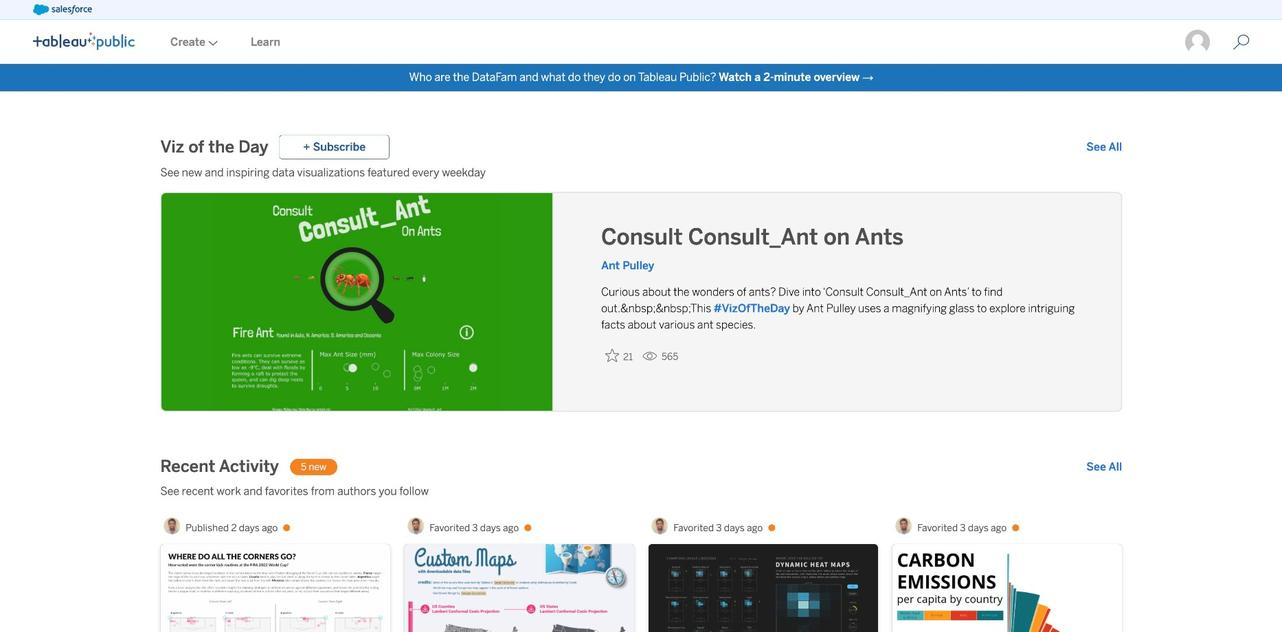 Task type: locate. For each thing, give the bounding box(es) containing it.
create image
[[205, 40, 218, 46]]

see new and inspiring data visualizations featured every weekday element
[[160, 165, 1122, 181]]

logo image
[[33, 32, 135, 50]]

1 ben norland image from the left
[[164, 518, 180, 534]]

see recent work and favorites from authors you follow element
[[160, 483, 1122, 500]]

go to search image
[[1217, 34, 1266, 51]]

workbook thumbnail image
[[161, 544, 390, 632], [405, 544, 634, 632], [649, 544, 878, 632], [893, 544, 1122, 632]]

gary.orlando image
[[1184, 29, 1211, 56]]

4 ben norland image from the left
[[895, 518, 912, 534]]

add favorite image
[[605, 349, 619, 362]]

see all viz of the day element
[[1087, 139, 1122, 155]]

ben norland image
[[164, 518, 180, 534], [408, 518, 424, 534], [652, 518, 668, 534], [895, 518, 912, 534]]

recent activity heading
[[160, 456, 279, 478]]

tableau public viz of the day image
[[161, 193, 554, 413]]

ben norland image for 3rd "workbook thumbnail" from the left
[[652, 518, 668, 534]]

3 ben norland image from the left
[[652, 518, 668, 534]]

viz of the day heading
[[160, 136, 268, 158]]

2 ben norland image from the left
[[408, 518, 424, 534]]

3 workbook thumbnail image from the left
[[649, 544, 878, 632]]

2 workbook thumbnail image from the left
[[405, 544, 634, 632]]



Task type: describe. For each thing, give the bounding box(es) containing it.
ben norland image for 4th "workbook thumbnail"
[[895, 518, 912, 534]]

salesforce logo image
[[33, 4, 92, 15]]

see all recent activity element
[[1087, 459, 1122, 475]]

4 workbook thumbnail image from the left
[[893, 544, 1122, 632]]

Add Favorite button
[[601, 344, 637, 367]]

ben norland image for 2nd "workbook thumbnail" from the left
[[408, 518, 424, 534]]

ben norland image for fourth "workbook thumbnail" from right
[[164, 518, 180, 534]]

1 workbook thumbnail image from the left
[[161, 544, 390, 632]]



Task type: vqa. For each thing, say whether or not it's contained in the screenshot.
Ben Norland image
yes



